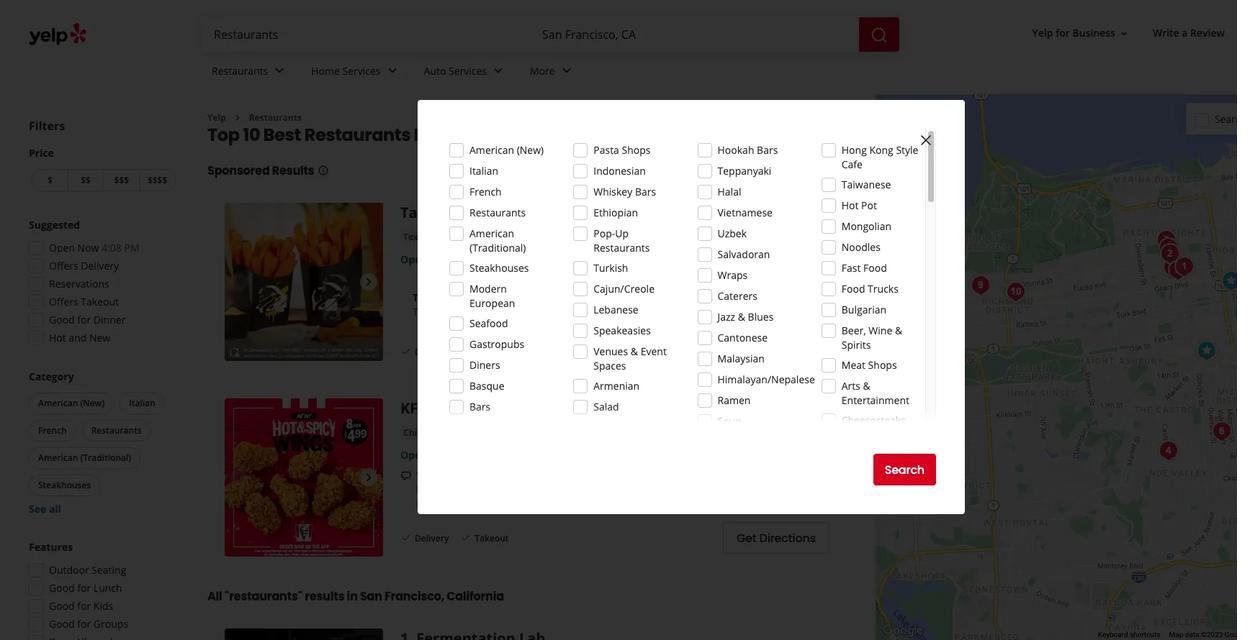 Task type: locate. For each thing, give the bounding box(es) containing it.
1 vertical spatial francisco,
[[384, 589, 444, 606]]

chicken wings
[[403, 427, 466, 440]]

pm right 10:00
[[482, 253, 497, 267]]

2 24 chevron down v2 image from the left
[[383, 62, 401, 79]]

services right home
[[342, 64, 381, 77]]

"this
[[416, 469, 439, 483]]

kfc down had
[[766, 483, 784, 497]]

business categories element
[[200, 52, 1237, 94]]

french down american (new) button
[[38, 425, 67, 437]]

16 checkmark v2 image
[[460, 346, 472, 358]]

in right results
[[347, 589, 358, 606]]

2 services from the left
[[449, 64, 487, 77]]

1 horizontal spatial french
[[469, 185, 502, 199]]

16 chevron right v2 image
[[232, 112, 243, 124]]

chicken wings link
[[400, 427, 469, 441]]

good up hot and new
[[49, 313, 75, 327]]

good for kids
[[49, 600, 113, 613]]

1 good from the top
[[49, 313, 75, 327]]

all
[[49, 503, 61, 516]]

speakeasies
[[593, 324, 651, 338]]

1 horizontal spatial taco bell image
[[1217, 267, 1237, 296]]

24 chevron down v2 image right auto services
[[490, 62, 507, 79]]

and right 4
[[810, 469, 828, 483]]

24 chevron down v2 image right more
[[558, 62, 575, 79]]

previous image
[[230, 274, 248, 291], [230, 470, 248, 487]]

$$
[[81, 174, 91, 186]]

0 vertical spatial (new)
[[517, 143, 544, 157]]

pm
[[124, 241, 139, 255], [482, 253, 497, 267]]

kfc inside "this is magical!! yesterday came in and wanted to get 20 hot wings. they had just 4 and i was busy. it didn't work. today i went to marina and wanted to check out kfc there. it it…"
[[766, 483, 784, 497]]

24 chevron down v2 image left auto
[[383, 62, 401, 79]]

for
[[567, 306, 582, 319]]

google image
[[879, 622, 927, 641]]

1 horizontal spatial kfc
[[766, 483, 784, 497]]

2 good from the top
[[49, 582, 75, 595]]

modern european
[[469, 282, 515, 310]]

1 vertical spatial previous image
[[230, 470, 248, 487]]

burgers button
[[496, 231, 535, 245]]

hot inside search dialog
[[842, 199, 859, 212]]

1 vertical spatial (traditional)
[[80, 452, 131, 464]]

bento peak image
[[1001, 278, 1030, 306]]

24 chevron down v2 image inside home services link
[[383, 62, 401, 79]]

0 vertical spatial american (new)
[[469, 143, 544, 157]]

1 horizontal spatial francisco,
[[495, 123, 584, 147]]

slideshow element for kfc
[[225, 399, 383, 558]]

good down outdoor
[[49, 582, 75, 595]]

offers up reservations
[[49, 259, 78, 273]]

keyboard shortcuts button
[[1098, 631, 1160, 641]]

& right jazz
[[738, 310, 745, 324]]

0 horizontal spatial hot
[[49, 331, 66, 345]]

tenderloin
[[541, 231, 592, 245]]

0 vertical spatial french
[[469, 185, 502, 199]]

features
[[29, 541, 73, 554]]

for down good for kids
[[77, 618, 91, 631]]

0 vertical spatial nacho
[[468, 291, 501, 305]]

yelp for the yelp link
[[207, 112, 226, 124]]

for for business
[[1056, 26, 1070, 40]]

hot pot
[[842, 199, 877, 212]]

bars down "basque"
[[469, 400, 491, 414]]

0 horizontal spatial kfc image
[[225, 399, 383, 558]]

for down "offers takeout"
[[77, 313, 91, 327]]

restaurants down italian button at the left of page
[[91, 425, 142, 437]]

auto
[[424, 64, 446, 77]]

4:08
[[102, 241, 122, 255]]

1 services from the left
[[342, 64, 381, 77]]

dinner
[[94, 313, 126, 327]]

directions
[[759, 531, 816, 547]]

1 vertical spatial american (traditional)
[[38, 452, 131, 464]]

fries up the are
[[503, 291, 528, 305]]

1 horizontal spatial pm
[[482, 253, 497, 267]]

work.
[[509, 483, 535, 497]]

16 checkmark v2 image
[[400, 346, 412, 358], [400, 532, 412, 544], [460, 532, 472, 544]]

$$$ button
[[103, 169, 139, 192]]

& left event
[[631, 345, 638, 359]]

it down magical!!
[[470, 483, 476, 497]]

1 vertical spatial french
[[38, 425, 67, 437]]

i left was
[[416, 483, 419, 497]]

1 it from the left
[[470, 483, 476, 497]]

0 horizontal spatial shops
[[622, 143, 651, 157]]

search
[[885, 462, 925, 478]]

pm right 4:08
[[124, 241, 139, 255]]

1 horizontal spatial kfc image
[[1192, 337, 1221, 365]]

0 horizontal spatial wanted
[[604, 469, 639, 483]]

to down wings.
[[706, 483, 716, 497]]

taco bell image
[[225, 203, 383, 362], [1217, 267, 1237, 296]]

yelp left 16 chevron right v2 'icon'
[[207, 112, 226, 124]]

restaurants link up 16 chevron right v2 'icon'
[[200, 52, 300, 94]]

good
[[49, 313, 75, 327], [49, 582, 75, 595], [49, 600, 75, 613], [49, 618, 75, 631]]

basque
[[469, 379, 504, 393]]

0 horizontal spatial american (new)
[[38, 397, 105, 410]]

0 horizontal spatial francisco,
[[384, 589, 444, 606]]

"restaurants"
[[225, 589, 302, 606]]

1 horizontal spatial hot
[[842, 199, 859, 212]]

wanted down hot
[[668, 483, 703, 497]]

hookah
[[718, 143, 754, 157]]

open down tex- at the left of page
[[400, 253, 427, 267]]

0 vertical spatial fries
[[503, 291, 528, 305]]

went
[[574, 483, 597, 497]]

seafood
[[469, 317, 508, 330]]

a
[[585, 306, 591, 319]]

italian inside search dialog
[[469, 164, 498, 178]]

bell
[[437, 203, 464, 223]]

1 horizontal spatial (traditional)
[[469, 241, 526, 255]]

1 horizontal spatial italian
[[469, 164, 498, 178]]

24 chevron down v2 image for auto services
[[490, 62, 507, 79]]

slideshow element for taco bell
[[225, 203, 383, 362]]

reservations
[[49, 277, 109, 291]]

1 horizontal spatial to
[[642, 469, 652, 483]]

to left get
[[642, 469, 652, 483]]

shops up arts & entertainment
[[868, 359, 897, 372]]

keyboard
[[1098, 632, 1128, 639]]

gastropubs
[[469, 338, 524, 351]]

italian
[[469, 164, 498, 178], [129, 397, 155, 410]]

0 horizontal spatial pm
[[124, 241, 139, 255]]

2 horizontal spatial bars
[[757, 143, 778, 157]]

cajun/creole
[[593, 282, 655, 296]]

to
[[642, 469, 652, 483], [600, 483, 609, 497], [706, 483, 716, 497]]

food up food trucks
[[863, 261, 887, 275]]

group
[[24, 218, 179, 350], [26, 370, 179, 517], [24, 541, 179, 641]]

food down fast
[[842, 282, 865, 296]]

yesterday
[[495, 469, 542, 483]]

search image
[[871, 26, 888, 44]]

1 i from the left
[[416, 483, 419, 497]]

open down suggested
[[49, 241, 75, 255]]

san right results
[[360, 589, 382, 606]]

2 slideshow element from the top
[[225, 399, 383, 558]]

style
[[896, 143, 918, 157]]

for up good for kids
[[77, 582, 91, 595]]

a
[[1182, 26, 1188, 40]]

fast
[[842, 261, 861, 275]]

24 chevron down v2 image inside restaurants link
[[271, 62, 288, 79]]

0 vertical spatial hot
[[842, 199, 859, 212]]

1 vertical spatial kfc
[[766, 483, 784, 497]]

1 horizontal spatial i
[[568, 483, 571, 497]]

spirits
[[842, 338, 871, 352]]

top
[[207, 123, 239, 147]]

takeout right 16 checkmark v2 image
[[475, 347, 509, 359]]

slideshow element
[[225, 203, 383, 362], [225, 399, 383, 558]]

hot left pot
[[842, 199, 859, 212]]

italian up 'restaurants' button
[[129, 397, 155, 410]]

french
[[469, 185, 502, 199], [38, 425, 67, 437]]

mexican
[[451, 231, 487, 244]]

(new) inside search dialog
[[517, 143, 544, 157]]

1 offers from the top
[[49, 259, 78, 273]]

0 vertical spatial shops
[[622, 143, 651, 157]]

1 vertical spatial san
[[360, 589, 382, 606]]

takeout up dinner on the left of page
[[81, 295, 119, 309]]

0 vertical spatial group
[[24, 218, 179, 350]]

steakhouses up all
[[38, 480, 91, 492]]

offers takeout
[[49, 295, 119, 309]]

busy.
[[442, 483, 467, 497]]

services for home services
[[342, 64, 381, 77]]

1 vertical spatial bars
[[635, 185, 656, 199]]

services right auto
[[449, 64, 487, 77]]

1 horizontal spatial (new)
[[517, 143, 544, 157]]

0 horizontal spatial french
[[38, 425, 67, 437]]

1 vertical spatial italian
[[129, 397, 155, 410]]

steakhouses up modern
[[469, 261, 529, 275]]

filters
[[29, 118, 65, 134]]

delivery left 16 checkmark v2 image
[[415, 347, 449, 359]]

kfc up chicken
[[400, 399, 427, 419]]

more link
[[518, 52, 587, 94]]

restaurants link right 16 chevron right v2 'icon'
[[249, 112, 302, 124]]

0 horizontal spatial bars
[[469, 400, 491, 414]]

offers for offers takeout
[[49, 295, 78, 309]]

whiskey
[[593, 185, 632, 199]]

1 vertical spatial steakhouses
[[38, 480, 91, 492]]

price group
[[29, 146, 179, 194]]

shops up indonesian
[[622, 143, 651, 157]]

1 previous image from the top
[[230, 274, 248, 291]]

wings.
[[704, 469, 734, 483]]

american (new)
[[469, 143, 544, 157], [38, 397, 105, 410]]

& inside arts & entertainment
[[863, 379, 870, 393]]

(new) inside button
[[80, 397, 105, 410]]

& inside venues & event spaces
[[631, 345, 638, 359]]

2 it from the left
[[817, 483, 823, 497]]

open up '16 speech v2' icon
[[400, 449, 427, 463]]

offers
[[49, 259, 78, 273], [49, 295, 78, 309]]

i left "went"
[[568, 483, 571, 497]]

1 vertical spatial yelp
[[207, 112, 226, 124]]

0 vertical spatial yelp
[[1032, 26, 1053, 40]]

0 vertical spatial francisco,
[[495, 123, 584, 147]]

(traditional) inside "american (traditional)" button
[[80, 452, 131, 464]]

nacho down modern
[[466, 306, 496, 319]]

tex-mex button
[[400, 231, 442, 245]]

©2023
[[1201, 632, 1223, 639]]

1 vertical spatial offers
[[49, 295, 78, 309]]

suggested
[[29, 218, 80, 232]]

None search field
[[202, 17, 902, 52]]

services for auto services
[[449, 64, 487, 77]]

kong
[[869, 143, 893, 157]]

1 horizontal spatial bars
[[635, 185, 656, 199]]

hot down good for dinner
[[49, 331, 66, 345]]

0 horizontal spatial to
[[600, 483, 609, 497]]

takeout down the didn't
[[475, 533, 509, 545]]

24 chevron down v2 image for more
[[558, 62, 575, 79]]

yelp inside button
[[1032, 26, 1053, 40]]

0 horizontal spatial (new)
[[80, 397, 105, 410]]

1 vertical spatial wanted
[[668, 483, 703, 497]]

1 horizontal spatial in
[[572, 469, 581, 483]]

1 horizontal spatial california
[[588, 123, 673, 147]]

0 horizontal spatial steakhouses
[[38, 480, 91, 492]]

home
[[311, 64, 340, 77]]

hong kong style cafe
[[842, 143, 918, 171]]

1 horizontal spatial american (new)
[[469, 143, 544, 157]]

1 vertical spatial takeout
[[475, 347, 509, 359]]

san
[[459, 123, 492, 147], [360, 589, 382, 606]]

1 horizontal spatial steakhouses
[[469, 261, 529, 275]]

california
[[588, 123, 673, 147], [447, 589, 504, 606]]

1 vertical spatial group
[[26, 370, 179, 517]]

little shucker image
[[1155, 239, 1184, 268]]

0 horizontal spatial kfc
[[400, 399, 427, 419]]

0 horizontal spatial (traditional)
[[80, 452, 131, 464]]

0 vertical spatial wanted
[[604, 469, 639, 483]]

french up mexican
[[469, 185, 502, 199]]

good for groups
[[49, 618, 128, 631]]

taco
[[400, 203, 434, 223], [413, 291, 436, 305], [413, 306, 435, 319]]

(traditional) inside search dialog
[[469, 241, 526, 255]]

open
[[49, 241, 75, 255], [400, 253, 427, 267], [400, 449, 427, 463]]

& right arts
[[863, 379, 870, 393]]

shops for pasta shops
[[622, 143, 651, 157]]

bell® left seafood
[[437, 306, 463, 319]]

good down good for lunch
[[49, 600, 75, 613]]

read
[[654, 306, 678, 319]]

for for groups
[[77, 618, 91, 631]]

lokma image
[[966, 271, 995, 300]]

fries left the are
[[498, 306, 521, 319]]

bars right "whiskey"
[[635, 185, 656, 199]]

group containing features
[[24, 541, 179, 641]]

it right there.
[[817, 483, 823, 497]]

for down good for lunch
[[77, 600, 91, 613]]

24 chevron down v2 image inside auto services link
[[490, 62, 507, 79]]

yelp left business
[[1032, 26, 1053, 40]]

steakhouses
[[469, 261, 529, 275], [38, 480, 91, 492]]

2 previous image from the top
[[230, 470, 248, 487]]

delivery down the it…"
[[415, 533, 449, 545]]

sponsored results
[[207, 163, 314, 180]]

4 24 chevron down v2 image from the left
[[558, 62, 575, 79]]

0 vertical spatial in
[[572, 469, 581, 483]]

3 good from the top
[[49, 600, 75, 613]]

1 vertical spatial nacho
[[466, 306, 496, 319]]

restaurants
[[212, 64, 268, 77], [249, 112, 302, 124], [304, 123, 411, 147], [469, 206, 526, 220], [593, 241, 650, 255], [91, 425, 142, 437]]

cafe
[[842, 158, 863, 171]]

2 offers from the top
[[49, 295, 78, 309]]

24 chevron down v2 image for home services
[[383, 62, 401, 79]]

0 vertical spatial kfc image
[[1192, 337, 1221, 365]]

0 vertical spatial takeout
[[81, 295, 119, 309]]

chicken
[[403, 427, 438, 440]]

0 vertical spatial bars
[[757, 143, 778, 157]]

0 horizontal spatial san
[[360, 589, 382, 606]]

search button
[[873, 454, 936, 486]]

0 horizontal spatial italian
[[129, 397, 155, 410]]

good down good for kids
[[49, 618, 75, 631]]

0 vertical spatial slideshow element
[[225, 203, 383, 362]]

bars up teppanyaki
[[757, 143, 778, 157]]

nacho up seafood
[[468, 291, 501, 305]]

1 24 chevron down v2 image from the left
[[271, 62, 288, 79]]

24 chevron down v2 image
[[271, 62, 288, 79], [383, 62, 401, 79], [490, 62, 507, 79], [558, 62, 575, 79]]

0 vertical spatial steakhouses
[[469, 261, 529, 275]]

& right wine
[[895, 324, 902, 338]]

steakhouses inside button
[[38, 480, 91, 492]]

pm for open until 10:00 pm
[[482, 253, 497, 267]]

group containing suggested
[[24, 218, 179, 350]]

0 vertical spatial previous image
[[230, 274, 248, 291]]

24 chevron down v2 image left home
[[271, 62, 288, 79]]

to right "went"
[[600, 483, 609, 497]]

home services
[[311, 64, 381, 77]]

entertainment
[[842, 394, 909, 408]]

1 vertical spatial taco
[[413, 291, 436, 305]]

modern
[[469, 282, 507, 296]]

american (traditional)
[[469, 227, 526, 255], [38, 452, 131, 464]]

0 horizontal spatial american (traditional)
[[38, 452, 131, 464]]

review
[[1190, 26, 1225, 40]]

16 checkmark v2 image down busy.
[[460, 532, 472, 544]]

good for good for kids
[[49, 600, 75, 613]]

1 horizontal spatial it
[[817, 483, 823, 497]]

in up "went"
[[572, 469, 581, 483]]

1 vertical spatial delivery
[[415, 347, 449, 359]]

good for good for groups
[[49, 618, 75, 631]]

group containing category
[[26, 370, 179, 517]]

auto services link
[[412, 52, 518, 94]]

italian down top 10 best restaurants near san francisco, california
[[469, 164, 498, 178]]

24 chevron down v2 image inside 'more' link
[[558, 62, 575, 79]]

san right near
[[459, 123, 492, 147]]

1 slideshow element from the top
[[225, 203, 383, 362]]

magical!!
[[451, 469, 493, 483]]

for left business
[[1056, 26, 1070, 40]]

new
[[89, 331, 110, 345]]

good for dinner
[[49, 313, 126, 327]]

0 horizontal spatial services
[[342, 64, 381, 77]]

& for jazz & blues
[[738, 310, 745, 324]]

delivery down open now 4:08 pm
[[81, 259, 119, 273]]

close image
[[917, 132, 935, 149]]

steakhouses inside search dialog
[[469, 261, 529, 275]]

wanted up marina
[[604, 469, 639, 483]]

kfc image
[[1192, 337, 1221, 365], [225, 399, 383, 558]]

1 horizontal spatial san
[[459, 123, 492, 147]]

bars for hookah bars
[[757, 143, 778, 157]]

1 horizontal spatial services
[[449, 64, 487, 77]]

1 vertical spatial (new)
[[80, 397, 105, 410]]

0 vertical spatial offers
[[49, 259, 78, 273]]

bell® left modern
[[439, 291, 466, 305]]

3 24 chevron down v2 image from the left
[[490, 62, 507, 79]]

get
[[654, 469, 669, 483]]

4 good from the top
[[49, 618, 75, 631]]

16 speech v2 image
[[400, 471, 412, 483]]

in inside "this is magical!! yesterday came in and wanted to get 20 hot wings. they had just 4 and i was busy. it didn't work. today i went to marina and wanted to check out kfc there. it it…"
[[572, 469, 581, 483]]

takeout for 16 checkmark v2 icon underneath '16 speech v2' icon
[[475, 533, 509, 545]]

0 horizontal spatial yelp
[[207, 112, 226, 124]]

1 vertical spatial hot
[[49, 331, 66, 345]]

0 horizontal spatial it
[[470, 483, 476, 497]]

restaurants up 16 chevron right v2 'icon'
[[212, 64, 268, 77]]

offers down reservations
[[49, 295, 78, 309]]

1 vertical spatial kfc image
[[225, 399, 383, 558]]

0 vertical spatial kfc
[[400, 399, 427, 419]]

shops
[[622, 143, 651, 157], [868, 359, 897, 372]]

1 vertical spatial shops
[[868, 359, 897, 372]]

(new)
[[517, 143, 544, 157], [80, 397, 105, 410]]

for for lunch
[[77, 582, 91, 595]]

for inside button
[[1056, 26, 1070, 40]]

write a review link
[[1147, 20, 1231, 46]]

delivery
[[81, 259, 119, 273], [415, 347, 449, 359], [415, 533, 449, 545]]

1 vertical spatial in
[[347, 589, 358, 606]]

didn't
[[479, 483, 506, 497]]

for for dinner
[[77, 313, 91, 327]]

1 vertical spatial american (new)
[[38, 397, 105, 410]]

0 horizontal spatial i
[[416, 483, 419, 497]]

2 vertical spatial group
[[24, 541, 179, 641]]



Task type: vqa. For each thing, say whether or not it's contained in the screenshot.
had
yes



Task type: describe. For each thing, give the bounding box(es) containing it.
kids
[[94, 600, 113, 613]]

0 vertical spatial california
[[588, 123, 673, 147]]

taco bell® nacho fries taco bell® nacho fries are back for a limited time. read more
[[413, 291, 707, 319]]

$$$
[[114, 174, 129, 186]]

mex
[[421, 231, 439, 244]]

hot for hot and new
[[49, 331, 66, 345]]

$$$$
[[148, 174, 167, 186]]

data
[[1185, 632, 1199, 639]]

& inside beer, wine & spirits
[[895, 324, 902, 338]]

turkish
[[593, 261, 628, 275]]

price
[[29, 146, 54, 160]]

more
[[681, 306, 707, 319]]

trucks
[[868, 282, 899, 296]]

cantonese
[[718, 331, 768, 345]]

nono image
[[1158, 253, 1187, 282]]

write
[[1153, 26, 1179, 40]]

2 vertical spatial bars
[[469, 400, 491, 414]]

whiskey bars
[[593, 185, 656, 199]]

venues & event spaces
[[593, 345, 667, 373]]

taiwanese
[[842, 178, 891, 192]]

bottega image
[[1207, 417, 1236, 446]]

taco for taco bell
[[400, 203, 434, 223]]

diners
[[469, 359, 500, 372]]

0 vertical spatial restaurants link
[[200, 52, 300, 94]]

arts
[[842, 379, 860, 393]]

came
[[544, 469, 570, 483]]

restaurants inside button
[[91, 425, 142, 437]]

they
[[736, 469, 759, 483]]

16 checkmark v2 image down '16 speech v2' icon
[[400, 532, 412, 544]]

fast food
[[842, 261, 887, 275]]

uzbek
[[718, 227, 747, 240]]

and down get
[[648, 483, 666, 497]]

pm for open now 4:08 pm
[[124, 241, 139, 255]]

near
[[414, 123, 456, 147]]

the snug image
[[1152, 226, 1181, 255]]

american inside american (traditional)
[[469, 227, 514, 240]]

limited
[[594, 306, 629, 319]]

restaurants up 16 info v2 icon
[[304, 123, 411, 147]]

2 vertical spatial delivery
[[415, 533, 449, 545]]

dumpling story image
[[1154, 234, 1183, 262]]

armenian
[[593, 379, 640, 393]]

restaurants down up
[[593, 241, 650, 255]]

there.
[[786, 483, 814, 497]]

16 chevron down v2 image
[[1118, 28, 1130, 39]]

previous image for taco bell
[[230, 274, 248, 291]]

2 horizontal spatial to
[[706, 483, 716, 497]]

just
[[782, 469, 799, 483]]

french inside search dialog
[[469, 185, 502, 199]]

16 checkmark v2 image up kfc link
[[400, 346, 412, 358]]

16 info v2 image
[[317, 165, 329, 177]]

mexican link
[[448, 231, 490, 245]]

restaurants right 16 chevron right v2 'icon'
[[249, 112, 302, 124]]

bars for whiskey bars
[[635, 185, 656, 199]]

get directions
[[737, 531, 816, 547]]

open for now
[[49, 241, 75, 255]]

1 vertical spatial restaurants link
[[249, 112, 302, 124]]

italian inside button
[[129, 397, 155, 410]]

taco bell link
[[400, 203, 464, 223]]

offers for offers delivery
[[49, 259, 78, 273]]

see all
[[29, 503, 61, 516]]

best
[[263, 123, 301, 147]]

marufuku ramen image
[[1163, 256, 1192, 285]]

24 chevron down v2 image for restaurants
[[271, 62, 288, 79]]

sort:
[[714, 131, 736, 144]]

for for kids
[[77, 600, 91, 613]]

goo
[[1225, 632, 1237, 639]]

check
[[718, 483, 745, 497]]

taco for taco bell® nacho fries taco bell® nacho fries are back for a limited time. read more
[[413, 291, 436, 305]]

meat
[[842, 359, 865, 372]]

top 10 best restaurants near san francisco, california
[[207, 123, 673, 147]]

french button
[[29, 421, 76, 442]]

american (traditional) inside search dialog
[[469, 227, 526, 255]]

get directions link
[[723, 523, 829, 555]]

0 vertical spatial bell®
[[439, 291, 466, 305]]

ramen
[[718, 394, 751, 408]]

results
[[272, 163, 314, 180]]

good for good for lunch
[[49, 582, 75, 595]]

all "restaurants" results in san francisco, california
[[207, 589, 504, 606]]

and down good for dinner
[[69, 331, 87, 345]]

0 horizontal spatial taco bell image
[[225, 203, 383, 362]]

0 vertical spatial food
[[863, 261, 887, 275]]

open for until
[[400, 253, 427, 267]]

1 vertical spatial food
[[842, 282, 865, 296]]

classes
[[882, 435, 917, 449]]

map region
[[809, 82, 1237, 641]]

hot and new
[[49, 331, 110, 345]]

american (traditional) button
[[29, 448, 141, 469]]

venues
[[593, 345, 628, 359]]

restaurants up burgers
[[469, 206, 526, 220]]

yelp link
[[207, 112, 226, 124]]

next image
[[360, 274, 377, 291]]

takeout for 16 checkmark v2 icon above kfc link
[[475, 347, 509, 359]]

cooking classes
[[842, 435, 917, 449]]

american (traditional) inside button
[[38, 452, 131, 464]]

4
[[802, 469, 808, 483]]

and up "went"
[[584, 469, 602, 483]]

spaces
[[593, 359, 626, 373]]

search dialog
[[0, 0, 1237, 641]]

0 horizontal spatial in
[[347, 589, 358, 606]]

restaurants inside the business categories element
[[212, 64, 268, 77]]

fermentation lab image
[[1170, 252, 1199, 281]]

mongolian
[[842, 220, 891, 233]]

yelp for yelp for business
[[1032, 26, 1053, 40]]

lebanese
[[593, 303, 638, 317]]

bulgarian
[[842, 303, 886, 317]]

taco bell
[[400, 203, 464, 223]]

french inside button
[[38, 425, 67, 437]]

tex-mex
[[403, 231, 439, 244]]

had
[[762, 469, 780, 483]]

jazz
[[718, 310, 735, 324]]

sponsored
[[207, 163, 270, 180]]

1 horizontal spatial wanted
[[668, 483, 703, 497]]

next image
[[360, 470, 377, 487]]

tex-
[[403, 231, 421, 244]]

memento sf image
[[1154, 437, 1183, 466]]

food trucks
[[842, 282, 899, 296]]

american (new) inside button
[[38, 397, 105, 410]]

0 vertical spatial san
[[459, 123, 492, 147]]

pasta
[[593, 143, 619, 157]]

good for good for dinner
[[49, 313, 75, 327]]

2 i from the left
[[568, 483, 571, 497]]

burgers
[[499, 231, 532, 244]]

open until 10:00 pm
[[400, 253, 497, 267]]

time.
[[632, 306, 658, 319]]

yelp for business button
[[1026, 20, 1135, 46]]

previous image for kfc
[[230, 470, 248, 487]]

shops for meat shops
[[868, 359, 897, 372]]

user actions element
[[1021, 20, 1237, 49]]

european
[[469, 297, 515, 310]]

& for arts & entertainment
[[863, 379, 870, 393]]

yelp for business
[[1032, 26, 1115, 40]]

wings
[[440, 427, 466, 440]]

open now 4:08 pm
[[49, 241, 139, 255]]

results
[[305, 589, 344, 606]]

offers delivery
[[49, 259, 119, 273]]

2 vertical spatial taco
[[413, 306, 435, 319]]

1 vertical spatial bell®
[[437, 306, 463, 319]]

ethiopian
[[593, 206, 638, 220]]

was
[[422, 483, 440, 497]]

meat shops
[[842, 359, 897, 372]]

1 vertical spatial fries
[[498, 306, 521, 319]]

category
[[29, 370, 74, 384]]

good for lunch
[[49, 582, 122, 595]]

hot for hot pot
[[842, 199, 859, 212]]

american (new) inside search dialog
[[469, 143, 544, 157]]

& for venues & event spaces
[[631, 345, 638, 359]]

0 horizontal spatial california
[[447, 589, 504, 606]]

0 vertical spatial delivery
[[81, 259, 119, 273]]

hot
[[686, 469, 702, 483]]



